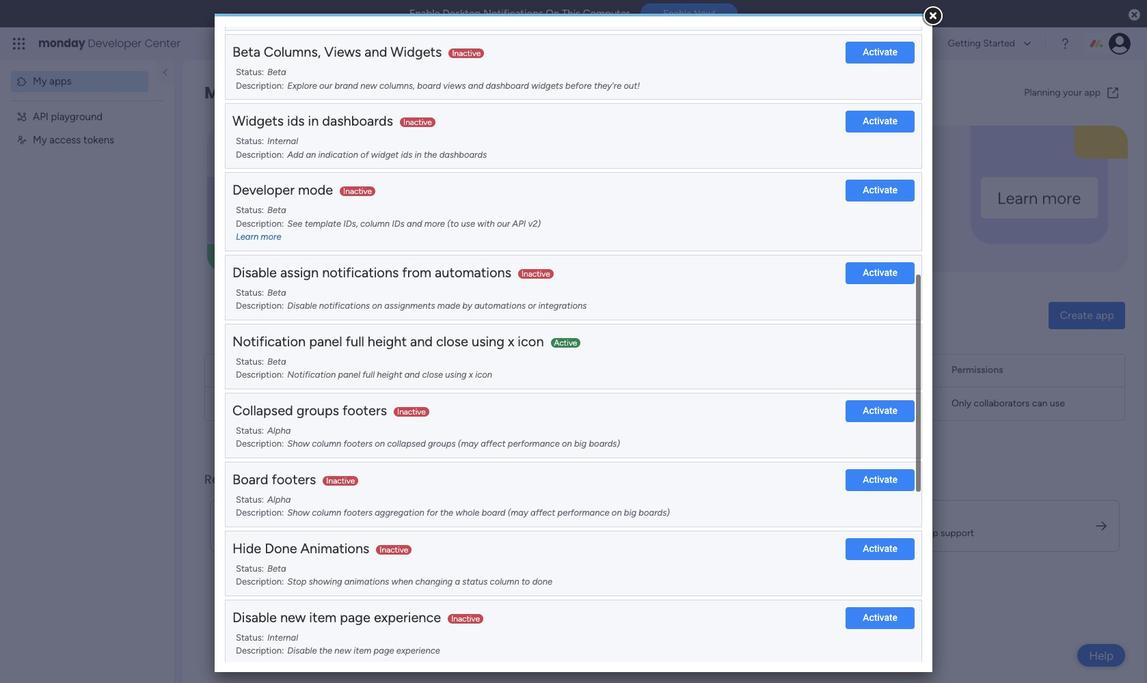 Task type: describe. For each thing, give the bounding box(es) containing it.
disable new item page experience inactive
[[232, 609, 480, 626]]

0 horizontal spatial more
[[261, 232, 281, 242]]

our inside status: beta description: explore our brand new columns, board views and dashboard widgets before they're out!
[[319, 80, 332, 91]]

inactive inside hide done animations inactive
[[380, 545, 408, 555]]

community explore our developers community website
[[561, 512, 746, 539]]

the inside the status: internal description: add an indication of widget ids in the dashboards
[[424, 149, 437, 160]]

activate for beta columns, views and widgets
[[863, 47, 898, 58]]

animations
[[300, 540, 369, 557]]

enable for enable desktop notifications on this computer
[[409, 8, 440, 20]]

access
[[49, 134, 81, 146]]

performance inside status: alpha description: show column footers on collapsed groups (may affect performance on big boards)
[[508, 439, 560, 449]]

inactive inside developer mode inactive
[[343, 187, 372, 196]]

status: inside "status: beta description: see template ids, column ids and more (to use with our api v2) learn more"
[[236, 205, 264, 215]]

views
[[324, 44, 361, 60]]

show for groups
[[287, 439, 310, 449]]

item inside status: internal description: disable the new item page experience
[[353, 646, 371, 656]]

only collaborators can use
[[952, 398, 1065, 410]]

learn
[[236, 232, 259, 242]]

0 vertical spatial full
[[346, 333, 364, 350]]

collapsed groups footers inactive
[[232, 402, 426, 419]]

performance inside "status: alpha description: show column footers aggregation for the whole board (may affect performance on big boards)"
[[557, 508, 609, 518]]

0 horizontal spatial developer
[[88, 36, 142, 51]]

status
[[462, 577, 488, 587]]

our for support
[[906, 528, 920, 539]]

panel inside status: beta description: notification panel full height and close using x icon
[[338, 370, 360, 380]]

status: beta description: see template ids, column ids and more (to use with our api v2) learn more
[[236, 205, 541, 242]]

0 vertical spatial x
[[508, 333, 514, 350]]

now!
[[694, 8, 715, 19]]

notification panel full height and close using x icon active
[[232, 333, 577, 350]]

big inside status: alpha description: show column footers on collapsed groups (may affect performance on big boards)
[[574, 439, 587, 449]]

widgets ids in dashboards inactive
[[232, 113, 432, 129]]

hide done animations inactive
[[232, 540, 408, 557]]

1 horizontal spatial my apps
[[204, 81, 275, 104]]

enable now! button
[[641, 4, 738, 24]]

alpha for collapsed
[[267, 426, 291, 436]]

support
[[868, 512, 908, 525]]

2 cell from the left
[[573, 387, 673, 421]]

description: for done
[[236, 577, 284, 587]]

description: for footers
[[236, 508, 284, 518]]

api playground
[[33, 110, 103, 123]]

automations inside status: beta description: disable notifications on assignments made by automations or integrations
[[474, 301, 526, 311]]

activate button for widgets ids in dashboards
[[846, 111, 915, 133]]

on inside "status: alpha description: show column footers aggregation for the whole board (may affect performance on big boards)"
[[612, 508, 622, 518]]

made
[[437, 301, 460, 311]]

description: for new
[[236, 646, 284, 656]]

widget
[[371, 149, 399, 160]]

assignments
[[384, 301, 435, 311]]

documentation
[[254, 512, 330, 525]]

to
[[521, 577, 530, 587]]

only
[[952, 398, 971, 410]]

status: alpha description: show column footers aggregation for the whole board (may affect performance on big boards)
[[236, 495, 670, 518]]

activate button for disable assign notifications from automations
[[846, 262, 915, 284]]

help
[[1089, 649, 1114, 663]]

permissions
[[952, 364, 1003, 376]]

board footers inactive
[[232, 471, 355, 488]]

0 horizontal spatial widgets
[[232, 113, 284, 129]]

collapsed
[[387, 439, 426, 449]]

disable inside status: internal description: disable the new item page experience
[[287, 646, 317, 656]]

0 vertical spatial panel
[[309, 333, 342, 350]]

close inside status: beta description: notification panel full height and close using x icon
[[422, 370, 443, 380]]

internal for ids
[[267, 136, 298, 146]]

status: for collapsed groups footers
[[236, 426, 264, 436]]

internal for new
[[267, 633, 298, 643]]

status: for hide done animations
[[236, 564, 264, 574]]

and inside status: beta description: notification panel full height and close using x icon
[[404, 370, 420, 380]]

see
[[287, 218, 302, 229]]

columns,
[[379, 80, 415, 91]]

0 vertical spatial groups
[[296, 402, 339, 419]]

in inside the status: internal description: add an indication of widget ids in the dashboards
[[415, 149, 422, 160]]

aggregation
[[375, 508, 424, 518]]

na
[[220, 398, 234, 410]]

activate for developer mode
[[863, 185, 898, 196]]

the inside status: internal description: disable the new item page experience
[[319, 646, 332, 656]]

dashboard
[[486, 80, 529, 91]]

the inside "status: alpha description: show column footers aggregation for the whole board (may affect performance on big boards)"
[[440, 508, 453, 518]]

tokens
[[83, 134, 114, 146]]

done
[[532, 577, 552, 587]]

whole
[[456, 508, 479, 518]]

community
[[661, 528, 710, 539]]

support contact our app support
[[868, 512, 974, 539]]

0 horizontal spatial item
[[309, 609, 337, 626]]

activate button for disable new item page experience
[[846, 607, 915, 629]]

create app button
[[1049, 302, 1125, 329]]

description: for groups
[[236, 439, 284, 449]]

activate button for beta columns, views and widgets
[[846, 42, 915, 64]]

planning
[[1024, 87, 1061, 98]]

v2)
[[528, 218, 541, 229]]

0 vertical spatial api
[[33, 110, 48, 123]]

stop
[[287, 577, 307, 587]]

(to
[[447, 218, 459, 229]]

playground
[[51, 110, 103, 123]]

out!
[[624, 80, 640, 91]]

mar 7, 2024
[[400, 398, 451, 410]]

0 vertical spatial notifications
[[322, 264, 399, 281]]

activate button for collapsed groups footers
[[846, 400, 915, 422]]

new
[[249, 398, 269, 410]]

developer mode inactive
[[232, 182, 372, 198]]

inactive inside disable new item page experience inactive
[[451, 614, 480, 624]]

beta for hide
[[267, 564, 286, 574]]

inactive inside collapsed groups footers inactive
[[397, 407, 426, 417]]

beta for disable
[[267, 288, 286, 298]]

row inside table
[[205, 387, 1124, 422]]

monday
[[38, 36, 85, 51]]

description: for ids
[[236, 149, 284, 160]]

beta for notification
[[267, 357, 286, 367]]

status: beta description: stop showing animations when changing a status column to done
[[236, 564, 552, 587]]

status: beta description: notification panel full height and close using x icon
[[236, 357, 492, 380]]

0 vertical spatial close
[[436, 333, 468, 350]]

name
[[216, 364, 242, 376]]

7,
[[418, 398, 426, 410]]

big inside "status: alpha description: show column footers aggregation for the whole board (may affect performance on big boards)"
[[624, 508, 636, 518]]

explore for documentation
[[254, 528, 286, 539]]

website
[[712, 528, 746, 539]]

status: alpha description: show column footers on collapsed groups (may affect performance on big boards)
[[236, 426, 620, 449]]

hide
[[232, 540, 261, 557]]

activate for collapsed groups footers
[[863, 405, 898, 416]]

planning your app
[[1024, 87, 1101, 98]]

active
[[554, 338, 577, 348]]

activate button for developer mode
[[846, 180, 915, 202]]

and up "created"
[[410, 333, 433, 350]]

activate for widgets ids in dashboards
[[863, 116, 898, 127]]

beta columns, views and widgets inactive
[[232, 44, 481, 60]]

1 vertical spatial app
[[1096, 309, 1114, 322]]

ids inside the status: internal description: add an indication of widget ids in the dashboards
[[401, 149, 412, 160]]

cell containing new app
[[205, 387, 300, 421]]

status: for disable new item page experience
[[236, 633, 264, 643]]

integrations
[[538, 301, 587, 311]]

explore inside status: beta description: explore our brand new columns, board views and dashboard widgets before they're out!
[[287, 80, 317, 91]]

0 vertical spatial app
[[1084, 87, 1101, 98]]

help button
[[1077, 645, 1125, 667]]

enable now!
[[663, 8, 715, 19]]

columns,
[[264, 44, 321, 60]]

1 horizontal spatial apps
[[233, 81, 275, 104]]

(may inside "status: alpha description: show column footers aggregation for the whole board (may affect performance on big boards)"
[[508, 508, 528, 518]]

use inside "status: beta description: see template ids, column ids and more (to use with our api v2) learn more"
[[461, 218, 475, 229]]

support
[[941, 528, 974, 539]]

developers for documentation
[[305, 528, 352, 539]]

create
[[1060, 309, 1093, 322]]

monday developer center
[[38, 36, 180, 51]]

inactive inside widgets ids in dashboards inactive
[[403, 118, 432, 127]]

0 horizontal spatial my apps
[[33, 75, 72, 87]]

status: for widgets ids in dashboards
[[236, 136, 264, 146]]

developers for community
[[612, 528, 659, 539]]

a
[[455, 577, 460, 587]]

0 vertical spatial experience
[[374, 609, 441, 626]]

0 vertical spatial using
[[472, 333, 504, 350]]

an
[[306, 149, 316, 160]]

affect inside status: alpha description: show column footers on collapsed groups (may affect performance on big boards)
[[481, 439, 505, 449]]

assign
[[280, 264, 319, 281]]

beta inside "status: beta description: see template ids, column ids and more (to use with our api v2) learn more"
[[267, 205, 286, 215]]

api inside "status: beta description: see template ids, column ids and more (to use with our api v2) learn more"
[[512, 218, 526, 229]]

0 horizontal spatial apps
[[49, 75, 72, 87]]

x inside status: beta description: notification panel full height and close using x icon
[[469, 370, 473, 380]]

0 horizontal spatial new
[[280, 609, 306, 626]]

center
[[144, 36, 180, 51]]



Task type: vqa. For each thing, say whether or not it's contained in the screenshot.


Task type: locate. For each thing, give the bounding box(es) containing it.
inactive up documentation explore our developers documentation
[[326, 476, 355, 486]]

1 show from the top
[[287, 439, 310, 449]]

1 vertical spatial full
[[362, 370, 375, 380]]

cell
[[205, 387, 300, 421], [573, 387, 673, 421], [757, 387, 837, 421]]

enable desktop notifications on this computer
[[409, 8, 630, 20]]

automations up by
[[435, 264, 511, 281]]

widgets
[[531, 80, 563, 91]]

1 vertical spatial affect
[[530, 508, 555, 518]]

show for footers
[[287, 508, 310, 518]]

or
[[528, 301, 536, 311]]

internal inside the status: internal description: add an indication of widget ids in the dashboards
[[267, 136, 298, 146]]

internal inside status: internal description: disable the new item page experience
[[267, 633, 298, 643]]

ids up add
[[287, 113, 305, 129]]

in
[[308, 113, 319, 129], [415, 149, 422, 160]]

alpha for board
[[267, 495, 291, 505]]

1 vertical spatial the
[[440, 508, 453, 518]]

icon left 'active'
[[518, 333, 544, 350]]

status: inside status: alpha description: show column footers on collapsed groups (may affect performance on big boards)
[[236, 426, 264, 436]]

1 internal from the top
[[267, 136, 298, 146]]

1 alpha from the top
[[267, 426, 291, 436]]

animations
[[344, 577, 389, 587]]

1 vertical spatial show
[[287, 508, 310, 518]]

alpha inside "status: alpha description: show column footers aggregation for the whole board (may affect performance on big boards)"
[[267, 495, 291, 505]]

use
[[461, 218, 475, 229], [1050, 398, 1065, 410]]

footers inside "status: alpha description: show column footers aggregation for the whole board (may affect performance on big boards)"
[[343, 508, 373, 518]]

footers inside status: alpha description: show column footers on collapsed groups (may affect performance on big boards)
[[343, 439, 373, 449]]

1 vertical spatial more
[[261, 232, 281, 242]]

1 horizontal spatial developer
[[232, 182, 295, 198]]

1 vertical spatial alpha
[[267, 495, 291, 505]]

1 activate from the top
[[863, 47, 898, 58]]

can
[[1032, 398, 1047, 410]]

1 vertical spatial api
[[512, 218, 526, 229]]

beta left columns,
[[232, 44, 260, 60]]

1 horizontal spatial big
[[624, 508, 636, 518]]

status: internal description: disable the new item page experience
[[236, 633, 440, 656]]

0 horizontal spatial (may
[[458, 439, 478, 449]]

(may
[[458, 439, 478, 449], [508, 508, 528, 518]]

enable left now!
[[663, 8, 691, 19]]

by
[[462, 301, 472, 311]]

alpha down collapsed
[[267, 426, 291, 436]]

1 vertical spatial developer
[[232, 182, 295, 198]]

app inside support contact our app support
[[922, 528, 938, 539]]

mar
[[400, 398, 416, 410]]

1 vertical spatial widgets
[[232, 113, 284, 129]]

and inside status: beta description: explore our brand new columns, board views and dashboard widgets before they're out!
[[468, 80, 483, 91]]

0 vertical spatial alpha
[[267, 426, 291, 436]]

beta inside status: beta description: notification panel full height and close using x icon
[[267, 357, 286, 367]]

2 developers from the left
[[612, 528, 659, 539]]

status: for notification panel full height and close using x icon
[[236, 357, 264, 367]]

and right ids
[[407, 218, 422, 229]]

6 description: from the top
[[236, 439, 284, 449]]

using up '2024'
[[445, 370, 467, 380]]

use right can
[[1050, 398, 1065, 410]]

groups
[[296, 402, 339, 419], [428, 439, 456, 449]]

indication
[[318, 149, 358, 160]]

beta inside status: beta description: stop showing animations when changing a status column to done
[[267, 564, 286, 574]]

0 vertical spatial performance
[[508, 439, 560, 449]]

2 column header from the left
[[757, 355, 941, 387]]

1 horizontal spatial boards)
[[639, 508, 670, 518]]

2 activate button from the top
[[846, 111, 915, 133]]

3 description: from the top
[[236, 218, 284, 229]]

row containing new app
[[205, 387, 1124, 422]]

4 status: from the top
[[236, 288, 264, 298]]

7 description: from the top
[[236, 508, 284, 518]]

enable for enable now!
[[663, 8, 691, 19]]

height up status: beta description: notification panel full height and close using x icon
[[368, 333, 407, 350]]

1 horizontal spatial the
[[424, 149, 437, 160]]

activate for hide done animations
[[863, 543, 898, 554]]

1 vertical spatial boards)
[[639, 508, 670, 518]]

1 vertical spatial board
[[482, 508, 505, 518]]

panel up status: beta description: notification panel full height and close using x icon
[[309, 333, 342, 350]]

internal down stop
[[267, 633, 298, 643]]

column left to
[[490, 577, 519, 587]]

groups right collapsed on the bottom of the page
[[428, 439, 456, 449]]

5 description: from the top
[[236, 370, 284, 380]]

0 horizontal spatial groups
[[296, 402, 339, 419]]

collapsed
[[232, 402, 293, 419]]

internal up add
[[267, 136, 298, 146]]

our inside support contact our app support
[[906, 528, 920, 539]]

1 vertical spatial use
[[1050, 398, 1065, 410]]

1 vertical spatial using
[[445, 370, 467, 380]]

0 horizontal spatial boards)
[[589, 439, 620, 449]]

1 horizontal spatial affect
[[530, 508, 555, 518]]

1 vertical spatial panel
[[338, 370, 360, 380]]

2 description: from the top
[[236, 149, 284, 160]]

alpha up documentation
[[267, 495, 291, 505]]

1 vertical spatial new
[[280, 609, 306, 626]]

close up '2024'
[[422, 370, 443, 380]]

2 alpha from the top
[[267, 495, 291, 505]]

using
[[472, 333, 504, 350], [445, 370, 467, 380]]

our right with
[[497, 218, 510, 229]]

2 horizontal spatial new
[[360, 80, 377, 91]]

1 vertical spatial (may
[[508, 508, 528, 518]]

notifications down "ids,"
[[322, 264, 399, 281]]

inactive down "columns,"
[[403, 118, 432, 127]]

1 vertical spatial notification
[[287, 370, 336, 380]]

boards)
[[589, 439, 620, 449], [639, 508, 670, 518]]

mode
[[298, 182, 333, 198]]

our right contact
[[906, 528, 920, 539]]

automations
[[435, 264, 511, 281], [474, 301, 526, 311]]

0 vertical spatial notification
[[232, 333, 306, 350]]

computer
[[583, 8, 630, 20]]

panel up collapsed groups footers inactive
[[338, 370, 360, 380]]

in up an in the left top of the page
[[308, 113, 319, 129]]

column inside status: beta description: stop showing animations when changing a status column to done
[[490, 577, 519, 587]]

height up mar
[[377, 370, 402, 380]]

use right (to
[[461, 218, 475, 229]]

this
[[562, 8, 580, 20]]

inactive up "ids,"
[[343, 187, 372, 196]]

apps
[[49, 75, 72, 87], [233, 81, 275, 104]]

show down board footers inactive
[[287, 508, 310, 518]]

status: for disable assign notifications from automations
[[236, 288, 264, 298]]

9 status: from the top
[[236, 633, 264, 643]]

show up board footers inactive
[[287, 439, 310, 449]]

table
[[204, 354, 1125, 422]]

icon inside status: beta description: notification panel full height and close using x icon
[[475, 370, 492, 380]]

new app
[[249, 398, 289, 410]]

1 vertical spatial groups
[[428, 439, 456, 449]]

7 status: from the top
[[236, 495, 264, 505]]

explore inside documentation explore our developers documentation
[[254, 528, 286, 539]]

1 horizontal spatial page
[[374, 646, 394, 656]]

3 status: from the top
[[236, 205, 264, 215]]

description: inside status: beta description: stop showing animations when changing a status column to done
[[236, 577, 284, 587]]

explore for community
[[561, 528, 593, 539]]

1 status: from the top
[[236, 67, 264, 77]]

using inside status: beta description: notification panel full height and close using x icon
[[445, 370, 467, 380]]

notification inside status: beta description: notification panel full height and close using x icon
[[287, 370, 336, 380]]

notifications
[[483, 8, 543, 20]]

1 vertical spatial notifications
[[319, 301, 370, 311]]

show
[[287, 439, 310, 449], [287, 508, 310, 518]]

experience inside status: internal description: disable the new item page experience
[[396, 646, 440, 656]]

description: inside status: beta description: explore our brand new columns, board views and dashboard widgets before they're out!
[[236, 80, 284, 91]]

new down disable new item page experience inactive
[[335, 646, 351, 656]]

our inside documentation explore our developers documentation
[[289, 528, 303, 539]]

our
[[319, 80, 332, 91], [497, 218, 510, 229], [289, 528, 303, 539], [596, 528, 610, 539], [906, 528, 920, 539]]

new
[[360, 80, 377, 91], [280, 609, 306, 626], [335, 646, 351, 656]]

your
[[1063, 87, 1082, 98]]

status: inside status: beta description: notification panel full height and close using x icon
[[236, 357, 264, 367]]

inactive down documentation
[[380, 545, 408, 555]]

0 horizontal spatial enable
[[409, 8, 440, 20]]

activate for disable assign notifications from automations
[[863, 267, 898, 278]]

description: inside "status: beta description: see template ids, column ids and more (to use with our api v2) learn more"
[[236, 218, 284, 229]]

our inside "status: beta description: see template ids, column ids and more (to use with our api v2) learn more"
[[497, 218, 510, 229]]

column inside "status: alpha description: show column footers aggregation for the whole board (may affect performance on big boards)"
[[312, 508, 341, 518]]

when
[[391, 577, 413, 587]]

0 vertical spatial item
[[309, 609, 337, 626]]

0 horizontal spatial board
[[417, 80, 441, 91]]

activate button for board footers
[[846, 469, 915, 491]]

0 vertical spatial use
[[461, 218, 475, 229]]

1 vertical spatial item
[[353, 646, 371, 656]]

on inside status: beta description: disable notifications on assignments made by automations or integrations
[[372, 301, 382, 311]]

8 activate from the top
[[863, 612, 898, 623]]

notifications inside status: beta description: disable notifications on assignments made by automations or integrations
[[319, 301, 370, 311]]

the right widget
[[424, 149, 437, 160]]

inactive inside board footers inactive
[[326, 476, 355, 486]]

views
[[443, 80, 466, 91]]

8 activate button from the top
[[846, 607, 915, 629]]

app left support
[[922, 528, 938, 539]]

description: inside the status: internal description: add an indication of widget ids in the dashboards
[[236, 149, 284, 160]]

beta down done
[[267, 564, 286, 574]]

new inside status: beta description: explore our brand new columns, board views and dashboard widgets before they're out!
[[360, 80, 377, 91]]

ids
[[392, 218, 405, 229]]

status: internal description: add an indication of widget ids in the dashboards
[[236, 136, 487, 160]]

1 vertical spatial big
[[624, 508, 636, 518]]

0 horizontal spatial cell
[[205, 387, 300, 421]]

0 horizontal spatial affect
[[481, 439, 505, 449]]

board
[[417, 80, 441, 91], [482, 508, 505, 518]]

new inside status: internal description: disable the new item page experience
[[335, 646, 351, 656]]

of
[[360, 149, 369, 160]]

board inside status: beta description: explore our brand new columns, board views and dashboard widgets before they're out!
[[417, 80, 441, 91]]

explore down columns,
[[287, 80, 317, 91]]

x left 'active'
[[508, 333, 514, 350]]

description: inside status: internal description: disable the new item page experience
[[236, 646, 284, 656]]

0 vertical spatial ids
[[287, 113, 305, 129]]

0 horizontal spatial page
[[340, 609, 370, 626]]

1 horizontal spatial explore
[[287, 80, 317, 91]]

and up mar
[[404, 370, 420, 380]]

alpha inside status: alpha description: show column footers on collapsed groups (may affect performance on big boards)
[[267, 426, 291, 436]]

1 horizontal spatial more
[[424, 218, 445, 229]]

table containing name
[[204, 354, 1125, 422]]

6 status: from the top
[[236, 426, 264, 436]]

select product image
[[12, 37, 26, 51]]

column down collapsed groups footers inactive
[[312, 439, 341, 449]]

description: for columns,
[[236, 80, 284, 91]]

ids,
[[343, 218, 358, 229]]

enable left desktop
[[409, 8, 440, 20]]

beta up learn more link
[[267, 205, 286, 215]]

experience
[[374, 609, 441, 626], [396, 646, 440, 656]]

notification
[[232, 333, 306, 350], [287, 370, 336, 380]]

our down community
[[596, 528, 610, 539]]

documentation explore our developers documentation
[[254, 512, 420, 539]]

beta down columns,
[[267, 67, 286, 77]]

developer left center
[[88, 36, 142, 51]]

(may inside status: alpha description: show column footers on collapsed groups (may affect performance on big boards)
[[458, 439, 478, 449]]

activate button for hide done animations
[[846, 538, 915, 560]]

explore down community
[[561, 528, 593, 539]]

notification up collapsed groups footers inactive
[[287, 370, 336, 380]]

9 description: from the top
[[236, 646, 284, 656]]

show inside "status: alpha description: show column footers aggregation for the whole board (may affect performance on big boards)"
[[287, 508, 310, 518]]

status: inside status: beta description: explore our brand new columns, board views and dashboard widgets before they're out!
[[236, 67, 264, 77]]

apps down columns,
[[233, 81, 275, 104]]

0 vertical spatial page
[[340, 609, 370, 626]]

1 horizontal spatial in
[[415, 149, 422, 160]]

board left the views
[[417, 80, 441, 91]]

1 vertical spatial close
[[422, 370, 443, 380]]

disable inside status: beta description: disable notifications on assignments made by automations or integrations
[[287, 301, 317, 311]]

1 vertical spatial height
[[377, 370, 402, 380]]

my apps up 'api playground'
[[33, 75, 72, 87]]

1 column header from the left
[[573, 355, 757, 387]]

0 horizontal spatial ids
[[287, 113, 305, 129]]

notifications down disable assign notifications from automations inactive
[[319, 301, 370, 311]]

developers up animations
[[305, 528, 352, 539]]

changing
[[415, 577, 453, 587]]

monday code is now live - secured infrastructure with seamless integration to monday.com. hosting your apps is now easier than ever. image
[[207, 126, 1128, 272]]

board right whole
[[482, 508, 505, 518]]

app right create
[[1096, 309, 1114, 322]]

using down by
[[472, 333, 504, 350]]

5 activate from the top
[[863, 405, 898, 416]]

collaborators
[[974, 398, 1030, 410]]

1 horizontal spatial enable
[[663, 8, 691, 19]]

0 vertical spatial show
[[287, 439, 310, 449]]

status:
[[236, 67, 264, 77], [236, 136, 264, 146], [236, 205, 264, 215], [236, 288, 264, 298], [236, 357, 264, 367], [236, 426, 264, 436], [236, 495, 264, 505], [236, 564, 264, 574], [236, 633, 264, 643]]

icon
[[518, 333, 544, 350], [475, 370, 492, 380]]

height inside status: beta description: notification panel full height and close using x icon
[[377, 370, 402, 380]]

row group containing name
[[205, 355, 1124, 387]]

2 activate from the top
[[863, 116, 898, 127]]

1 horizontal spatial use
[[1050, 398, 1065, 410]]

0 vertical spatial affect
[[481, 439, 505, 449]]

4 activate from the top
[[863, 267, 898, 278]]

beta
[[232, 44, 260, 60], [267, 67, 286, 77], [267, 205, 286, 215], [267, 288, 286, 298], [267, 357, 286, 367], [267, 564, 286, 574]]

beta for beta
[[267, 67, 286, 77]]

status: inside "status: alpha description: show column footers aggregation for the whole board (may affect performance on big boards)"
[[236, 495, 264, 505]]

status: inside status: internal description: disable the new item page experience
[[236, 633, 264, 643]]

developers inside documentation explore our developers documentation
[[305, 528, 352, 539]]

1 vertical spatial x
[[469, 370, 473, 380]]

beta inside status: beta description: explore our brand new columns, board views and dashboard widgets before they're out!
[[267, 67, 286, 77]]

affect inside "status: alpha description: show column footers aggregation for the whole board (may affect performance on big boards)"
[[530, 508, 555, 518]]

7 activate button from the top
[[846, 538, 915, 560]]

our down documentation
[[289, 528, 303, 539]]

1 vertical spatial performance
[[557, 508, 609, 518]]

1 developers from the left
[[305, 528, 352, 539]]

1 vertical spatial icon
[[475, 370, 492, 380]]

column
[[360, 218, 390, 229], [312, 439, 341, 449], [312, 508, 341, 518], [490, 577, 519, 587]]

0 vertical spatial new
[[360, 80, 377, 91]]

status: inside the status: internal description: add an indication of widget ids in the dashboards
[[236, 136, 264, 146]]

board inside "status: alpha description: show column footers aggregation for the whole board (may affect performance on big boards)"
[[482, 508, 505, 518]]

and right views
[[365, 44, 387, 60]]

ids
[[287, 113, 305, 129], [401, 149, 412, 160]]

my access tokens
[[33, 134, 114, 146]]

status: for beta columns, views and widgets
[[236, 67, 264, 77]]

inactive inside beta columns, views and widgets inactive
[[452, 49, 481, 58]]

2024
[[428, 398, 451, 410]]

3 activate from the top
[[863, 185, 898, 196]]

show inside status: alpha description: show column footers on collapsed groups (may affect performance on big boards)
[[287, 439, 310, 449]]

0 vertical spatial internal
[[267, 136, 298, 146]]

page down disable new item page experience inactive
[[374, 646, 394, 656]]

enable inside button
[[663, 8, 691, 19]]

description: for assign
[[236, 301, 284, 311]]

desktop
[[443, 8, 481, 20]]

status: for board footers
[[236, 495, 264, 505]]

5 activate button from the top
[[846, 400, 915, 422]]

row group
[[205, 355, 1124, 387]]

1 vertical spatial in
[[415, 149, 422, 160]]

before
[[565, 80, 592, 91]]

2 vertical spatial the
[[319, 646, 332, 656]]

0 vertical spatial (may
[[458, 439, 478, 449]]

0 horizontal spatial use
[[461, 218, 475, 229]]

more left (to
[[424, 218, 445, 229]]

full up status: beta description: notification panel full height and close using x icon
[[346, 333, 364, 350]]

new down stop
[[280, 609, 306, 626]]

full left "created"
[[362, 370, 375, 380]]

3 activate button from the top
[[846, 180, 915, 202]]

0 horizontal spatial api
[[33, 110, 48, 123]]

apps up 'api playground'
[[49, 75, 72, 87]]

our left the brand
[[319, 80, 332, 91]]

kendall parks image
[[1109, 33, 1131, 55]]

1 cell from the left
[[205, 387, 300, 421]]

(may right collapsed on the bottom of the page
[[458, 439, 478, 449]]

full inside status: beta description: notification panel full height and close using x icon
[[362, 370, 375, 380]]

help image
[[1058, 37, 1072, 51]]

footers
[[342, 402, 387, 419], [343, 439, 373, 449], [272, 471, 316, 488], [343, 508, 373, 518]]

resources
[[204, 471, 268, 488]]

1 horizontal spatial item
[[353, 646, 371, 656]]

0 horizontal spatial icon
[[475, 370, 492, 380]]

inactive up the views
[[452, 49, 481, 58]]

description: inside status: beta description: disable notifications on assignments made by automations or integrations
[[236, 301, 284, 311]]

2 status: from the top
[[236, 136, 264, 146]]

new right the brand
[[360, 80, 377, 91]]

ids right widget
[[401, 149, 412, 160]]

item up status: internal description: disable the new item page experience
[[309, 609, 337, 626]]

0 vertical spatial the
[[424, 149, 437, 160]]

our for documentation
[[289, 528, 303, 539]]

inactive down 'a'
[[451, 614, 480, 624]]

inactive up or
[[521, 269, 550, 279]]

notification up name
[[232, 333, 306, 350]]

more right learn
[[261, 232, 281, 242]]

6 activate button from the top
[[846, 469, 915, 491]]

developer up see
[[232, 182, 295, 198]]

status: beta description: explore our brand new columns, board views and dashboard widgets before they're out!
[[236, 67, 640, 91]]

x right "created"
[[469, 370, 473, 380]]

description: for panel
[[236, 370, 284, 380]]

1 vertical spatial ids
[[401, 149, 412, 160]]

3 cell from the left
[[757, 387, 837, 421]]

column inside "status: beta description: see template ids, column ids and more (to use with our api v2) learn more"
[[360, 218, 390, 229]]

in right widget
[[415, 149, 422, 160]]

app right your
[[1084, 87, 1101, 98]]

column inside status: alpha description: show column footers on collapsed groups (may affect performance on big boards)
[[312, 439, 341, 449]]

beta inside status: beta description: disable notifications on assignments made by automations or integrations
[[267, 288, 286, 298]]

0 vertical spatial developer
[[88, 36, 142, 51]]

my apps down columns,
[[204, 81, 275, 104]]

brand
[[335, 80, 358, 91]]

8 status: from the top
[[236, 564, 264, 574]]

inactive
[[452, 49, 481, 58], [403, 118, 432, 127], [343, 187, 372, 196], [521, 269, 550, 279], [397, 407, 426, 417], [326, 476, 355, 486], [380, 545, 408, 555], [451, 614, 480, 624]]

beta up the app
[[267, 357, 286, 367]]

disable assign notifications from automations inactive
[[232, 264, 550, 281]]

description: inside status: beta description: notification panel full height and close using x icon
[[236, 370, 284, 380]]

contact
[[868, 528, 903, 539]]

and inside "status: beta description: see template ids, column ids and more (to use with our api v2) learn more"
[[407, 218, 422, 229]]

groups right the app
[[296, 402, 339, 419]]

beta down assign
[[267, 288, 286, 298]]

full
[[346, 333, 364, 350], [362, 370, 375, 380]]

created
[[400, 364, 435, 376]]

dapulse close image
[[1129, 8, 1140, 22]]

automations left or
[[474, 301, 526, 311]]

explore up done
[[254, 528, 286, 539]]

1 horizontal spatial groups
[[428, 439, 456, 449]]

performance
[[508, 439, 560, 449], [557, 508, 609, 518]]

0 horizontal spatial big
[[574, 439, 587, 449]]

0 vertical spatial big
[[574, 439, 587, 449]]

2 vertical spatial new
[[335, 646, 351, 656]]

api left v2)
[[512, 218, 526, 229]]

5 status: from the top
[[236, 357, 264, 367]]

the down disable new item page experience inactive
[[319, 646, 332, 656]]

status: beta description: disable notifications on assignments made by automations or integrations
[[236, 288, 587, 311]]

my apps
[[33, 75, 72, 87], [204, 81, 275, 104]]

app
[[271, 398, 289, 410]]

description: inside status: alpha description: show column footers on collapsed groups (may affect performance on big boards)
[[236, 439, 284, 449]]

status: inside status: beta description: stop showing animations when changing a status column to done
[[236, 564, 264, 574]]

description: inside "status: alpha description: show column footers aggregation for the whole board (may affect performance on big boards)"
[[236, 508, 284, 518]]

icon right "created"
[[475, 370, 492, 380]]

8 description: from the top
[[236, 577, 284, 587]]

page inside status: internal description: disable the new item page experience
[[374, 646, 394, 656]]

2 show from the top
[[287, 508, 310, 518]]

on
[[546, 8, 559, 20]]

0 vertical spatial automations
[[435, 264, 511, 281]]

boards) inside "status: alpha description: show column footers aggregation for the whole board (may affect performance on big boards)"
[[639, 508, 670, 518]]

close
[[436, 333, 468, 350], [422, 370, 443, 380]]

page
[[340, 609, 370, 626], [374, 646, 394, 656]]

(may right whole
[[508, 508, 528, 518]]

1 activate button from the top
[[846, 42, 915, 64]]

7 activate from the top
[[863, 543, 898, 554]]

0 vertical spatial board
[[417, 80, 441, 91]]

status: inside status: beta description: disable notifications on assignments made by automations or integrations
[[236, 288, 264, 298]]

1 horizontal spatial board
[[482, 508, 505, 518]]

inactive inside disable assign notifications from automations inactive
[[521, 269, 550, 279]]

0 horizontal spatial in
[[308, 113, 319, 129]]

1 horizontal spatial widgets
[[391, 44, 442, 60]]

our for community
[[596, 528, 610, 539]]

boards) inside status: alpha description: show column footers on collapsed groups (may affect performance on big boards)
[[589, 439, 620, 449]]

6 activate from the top
[[863, 474, 898, 485]]

0 horizontal spatial explore
[[254, 528, 286, 539]]

1 horizontal spatial cell
[[573, 387, 673, 421]]

2 internal from the top
[[267, 633, 298, 643]]

1 vertical spatial internal
[[267, 633, 298, 643]]

explore inside community explore our developers community website
[[561, 528, 593, 539]]

activate for board footers
[[863, 474, 898, 485]]

description:
[[236, 80, 284, 91], [236, 149, 284, 160], [236, 218, 284, 229], [236, 301, 284, 311], [236, 370, 284, 380], [236, 439, 284, 449], [236, 508, 284, 518], [236, 577, 284, 587], [236, 646, 284, 656]]

0 vertical spatial more
[[424, 218, 445, 229]]

groups inside status: alpha description: show column footers on collapsed groups (may affect performance on big boards)
[[428, 439, 456, 449]]

activate for disable new item page experience
[[863, 612, 898, 623]]

learn more link
[[236, 232, 281, 242]]

4 description: from the top
[[236, 301, 284, 311]]

1 horizontal spatial x
[[508, 333, 514, 350]]

4 activate button from the top
[[846, 262, 915, 284]]

close down "made"
[[436, 333, 468, 350]]

api left playground
[[33, 110, 48, 123]]

disable
[[232, 264, 277, 281], [287, 301, 317, 311], [232, 609, 277, 626], [287, 646, 317, 656]]

from
[[402, 264, 431, 281]]

0 horizontal spatial dashboards
[[322, 113, 393, 129]]

and right the views
[[468, 80, 483, 91]]

our inside community explore our developers community website
[[596, 528, 610, 539]]

column up hide done animations inactive
[[312, 508, 341, 518]]

page up status: internal description: disable the new item page experience
[[340, 609, 370, 626]]

developers down community
[[612, 528, 659, 539]]

the right for
[[440, 508, 453, 518]]

developer
[[88, 36, 142, 51], [232, 182, 295, 198]]

0 vertical spatial in
[[308, 113, 319, 129]]

0 vertical spatial dashboards
[[322, 113, 393, 129]]

board
[[232, 471, 268, 488]]

1 vertical spatial dashboards
[[439, 149, 487, 160]]

1 description: from the top
[[236, 80, 284, 91]]

developers inside community explore our developers community website
[[612, 528, 659, 539]]

0 vertical spatial icon
[[518, 333, 544, 350]]

row
[[205, 387, 1124, 422]]

dashboards inside the status: internal description: add an indication of widget ids in the dashboards
[[439, 149, 487, 160]]

column left ids
[[360, 218, 390, 229]]

0 vertical spatial height
[[368, 333, 407, 350]]

inactive left '2024'
[[397, 407, 426, 417]]

column header
[[573, 355, 757, 387], [757, 355, 941, 387]]

showing
[[309, 577, 342, 587]]

2 horizontal spatial the
[[440, 508, 453, 518]]

they're
[[594, 80, 622, 91]]

item down disable new item page experience inactive
[[353, 646, 371, 656]]



